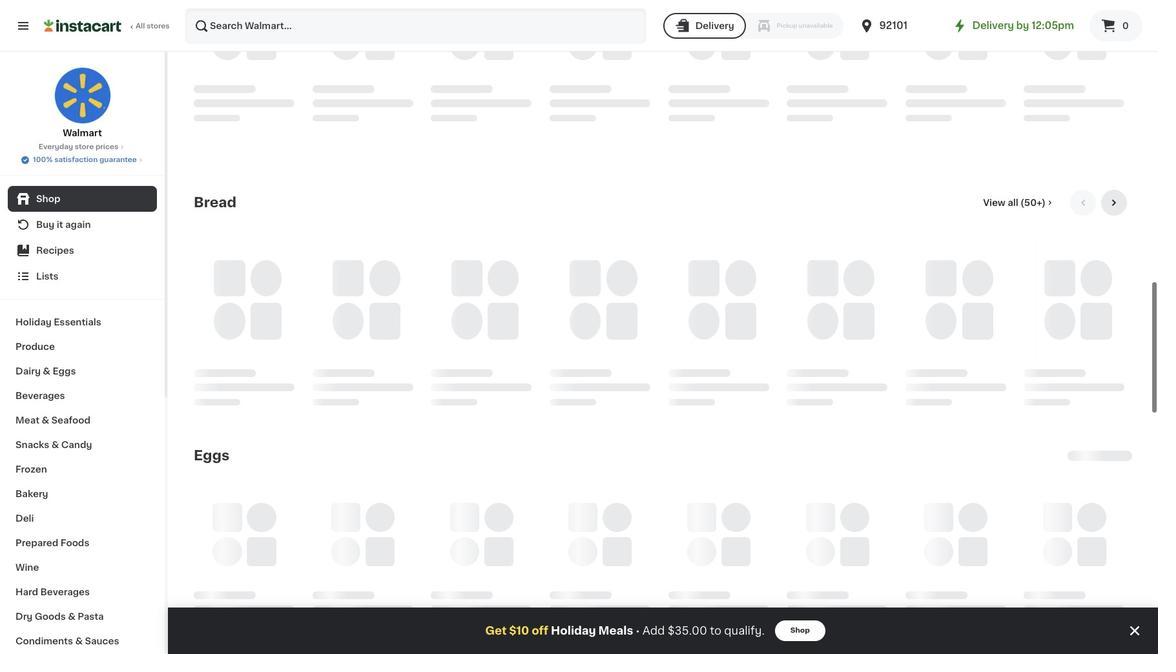 Task type: describe. For each thing, give the bounding box(es) containing it.
shop inside shop button
[[791, 627, 810, 634]]

& for meat
[[42, 416, 49, 425]]

essentials
[[54, 318, 101, 327]]

goods
[[35, 612, 66, 621]]

satisfaction
[[54, 156, 98, 163]]

buy it again
[[36, 220, 91, 229]]

& inside dry goods & pasta link
[[68, 612, 75, 621]]

bread
[[194, 192, 236, 206]]

100% satisfaction guarantee button
[[20, 152, 145, 165]]

meat & seafood
[[16, 416, 90, 425]]

view all (50+)
[[983, 195, 1046, 204]]

shop button
[[775, 621, 826, 641]]

condiments & sauces link
[[8, 629, 157, 654]]

dry goods & pasta
[[16, 612, 104, 621]]

off
[[532, 626, 549, 636]]

recipes link
[[8, 238, 157, 264]]

produce
[[16, 342, 55, 351]]

snacks & candy
[[16, 441, 92, 450]]

delivery for delivery
[[696, 21, 734, 30]]

& for condiments
[[75, 637, 83, 646]]

92101 button
[[859, 8, 936, 44]]

& for dairy
[[43, 367, 50, 376]]

1 vertical spatial beverages
[[40, 588, 90, 597]]

prepared foods
[[16, 539, 89, 548]]

condiments & sauces
[[16, 637, 119, 646]]

frozen
[[16, 465, 47, 474]]

0 vertical spatial eggs
[[53, 367, 76, 376]]

meat
[[16, 416, 39, 425]]

again
[[65, 220, 91, 229]]

view all (50+) button
[[978, 186, 1060, 212]]

holiday essentials
[[16, 318, 101, 327]]

everyday store prices
[[39, 143, 118, 151]]

instacart logo image
[[44, 18, 121, 34]]

$35.00
[[668, 626, 707, 636]]

treatment tracker modal dialog
[[168, 608, 1158, 654]]

deli link
[[8, 506, 157, 531]]

all stores link
[[44, 8, 171, 44]]

seafood
[[51, 416, 90, 425]]

shop link
[[8, 186, 157, 212]]

candy
[[61, 441, 92, 450]]

service type group
[[663, 13, 843, 39]]

buy it again link
[[8, 212, 157, 238]]

lists
[[36, 272, 58, 281]]

snacks
[[16, 441, 49, 450]]

buy
[[36, 220, 55, 229]]

delivery for delivery by 12:05pm
[[973, 21, 1014, 30]]

walmart link
[[54, 67, 111, 140]]

bakery link
[[8, 482, 157, 506]]

dairy
[[16, 367, 41, 376]]

wine link
[[8, 556, 157, 580]]

qualify.
[[724, 626, 765, 636]]

pasta
[[78, 612, 104, 621]]

0 vertical spatial beverages
[[16, 391, 65, 401]]

meals
[[599, 626, 633, 636]]



Task type: locate. For each thing, give the bounding box(es) containing it.
recipes
[[36, 246, 74, 255]]

& left pasta on the bottom left
[[68, 612, 75, 621]]

Search field
[[186, 9, 645, 43]]

& right meat
[[42, 416, 49, 425]]

eggs
[[53, 367, 76, 376], [194, 446, 229, 459]]

produce link
[[8, 335, 157, 359]]

stores
[[147, 23, 170, 30]]

delivery inside button
[[696, 21, 734, 30]]

dairy & eggs link
[[8, 359, 157, 384]]

1 horizontal spatial delivery
[[973, 21, 1014, 30]]

0 button
[[1090, 10, 1143, 41]]

0 vertical spatial holiday
[[16, 318, 52, 327]]

prices
[[96, 143, 118, 151]]

hard beverages
[[16, 588, 90, 597]]

all
[[136, 23, 145, 30]]

guarantee
[[99, 156, 137, 163]]

1 horizontal spatial holiday
[[551, 626, 596, 636]]

92101
[[880, 21, 908, 30]]

meat & seafood link
[[8, 408, 157, 433]]

by
[[1017, 21, 1029, 30]]

0 horizontal spatial delivery
[[696, 21, 734, 30]]

0
[[1123, 21, 1129, 30]]

holiday inside 'get $10 off holiday meals • add $35.00 to qualify.'
[[551, 626, 596, 636]]

delivery button
[[663, 13, 746, 39]]

lists link
[[8, 264, 157, 289]]

prepared
[[16, 539, 58, 548]]

delivery by 12:05pm
[[973, 21, 1074, 30]]

delivery
[[973, 21, 1014, 30], [696, 21, 734, 30]]

(50+)
[[1021, 195, 1046, 204]]

sauces
[[85, 637, 119, 646]]

frozen link
[[8, 457, 157, 482]]

& left sauces
[[75, 637, 83, 646]]

prepared foods link
[[8, 531, 157, 556]]

100% satisfaction guarantee
[[33, 156, 137, 163]]

it
[[57, 220, 63, 229]]

shop right qualify.
[[791, 627, 810, 634]]

dairy & eggs
[[16, 367, 76, 376]]

store
[[75, 143, 94, 151]]

all stores
[[136, 23, 170, 30]]

beverages link
[[8, 384, 157, 408]]

walmart
[[63, 129, 102, 138]]

0 vertical spatial shop
[[36, 194, 60, 203]]

1 vertical spatial eggs
[[194, 446, 229, 459]]

1 horizontal spatial shop
[[791, 627, 810, 634]]

hard
[[16, 588, 38, 597]]

beverages up dry goods & pasta
[[40, 588, 90, 597]]

holiday up the produce
[[16, 318, 52, 327]]

everyday store prices link
[[39, 142, 126, 152]]

beverages
[[16, 391, 65, 401], [40, 588, 90, 597]]

get $10 off holiday meals • add $35.00 to qualify.
[[485, 626, 765, 636]]

snacks & candy link
[[8, 433, 157, 457]]

& inside snacks & candy "link"
[[51, 441, 59, 450]]

1 vertical spatial shop
[[791, 627, 810, 634]]

1 horizontal spatial eggs
[[194, 446, 229, 459]]

everyday
[[39, 143, 73, 151]]

•
[[636, 626, 640, 636]]

to
[[710, 626, 722, 636]]

get
[[485, 626, 507, 636]]

& inside condiments & sauces link
[[75, 637, 83, 646]]

holiday right the off on the left
[[551, 626, 596, 636]]

wine
[[16, 563, 39, 572]]

view
[[983, 195, 1006, 204]]

& left candy
[[51, 441, 59, 450]]

& inside dairy & eggs link
[[43, 367, 50, 376]]

0 horizontal spatial holiday
[[16, 318, 52, 327]]

bakery
[[16, 490, 48, 499]]

1 vertical spatial holiday
[[551, 626, 596, 636]]

100%
[[33, 156, 53, 163]]

&
[[43, 367, 50, 376], [42, 416, 49, 425], [51, 441, 59, 450], [68, 612, 75, 621], [75, 637, 83, 646]]

walmart logo image
[[54, 67, 111, 124]]

all
[[1008, 195, 1019, 204]]

holiday essentials link
[[8, 310, 157, 335]]

hard beverages link
[[8, 580, 157, 605]]

deli
[[16, 514, 34, 523]]

& right dairy
[[43, 367, 50, 376]]

0 horizontal spatial eggs
[[53, 367, 76, 376]]

0 horizontal spatial shop
[[36, 194, 60, 203]]

dry goods & pasta link
[[8, 605, 157, 629]]

dry
[[16, 612, 33, 621]]

condiments
[[16, 637, 73, 646]]

& for snacks
[[51, 441, 59, 450]]

12:05pm
[[1032, 21, 1074, 30]]

shop inside shop link
[[36, 194, 60, 203]]

foods
[[61, 539, 89, 548]]

delivery by 12:05pm link
[[952, 18, 1074, 34]]

add
[[643, 626, 665, 636]]

& inside the meat & seafood link
[[42, 416, 49, 425]]

$10
[[509, 626, 529, 636]]

shop
[[36, 194, 60, 203], [791, 627, 810, 634]]

None search field
[[185, 8, 646, 44]]

beverages down dairy & eggs
[[16, 391, 65, 401]]

shop up buy
[[36, 194, 60, 203]]

holiday
[[16, 318, 52, 327], [551, 626, 596, 636]]

item carousel region
[[194, 186, 1132, 435]]



Task type: vqa. For each thing, say whether or not it's contained in the screenshot.
STYLE
no



